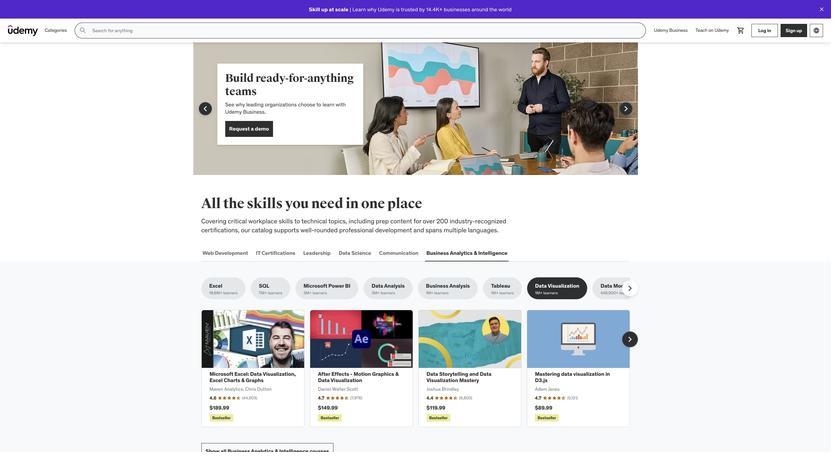 Task type: vqa. For each thing, say whether or not it's contained in the screenshot.


Task type: locate. For each thing, give the bounding box(es) containing it.
up
[[321, 6, 328, 13], [797, 27, 802, 33]]

1 horizontal spatial microsoft
[[304, 283, 327, 289]]

to left learn
[[317, 101, 321, 108]]

1 horizontal spatial analysis
[[449, 283, 470, 289]]

well-
[[301, 226, 314, 234]]

2 horizontal spatial in
[[767, 27, 771, 33]]

excel inside microsoft excel: data visualization, excel charts & graphs
[[210, 377, 223, 384]]

2 3m+ from the left
[[372, 291, 380, 296]]

in up including
[[346, 195, 359, 212]]

learners inside the "tableau 1m+ learners"
[[500, 291, 514, 296]]

& inside 'after effects - motion graphics & data visualization'
[[395, 371, 399, 378]]

for
[[414, 217, 421, 225]]

udemy
[[378, 6, 395, 13], [654, 27, 668, 33], [715, 27, 729, 33], [225, 109, 242, 115]]

excel 16.6m+ learners
[[209, 283, 238, 296]]

1 vertical spatial up
[[797, 27, 802, 33]]

3 learners from the left
[[313, 291, 327, 296]]

analysis inside the business analysis 1m+ learners
[[449, 283, 470, 289]]

0 vertical spatial carousel element
[[193, 42, 638, 175]]

visualization inside 'after effects - motion graphics & data visualization'
[[331, 377, 362, 384]]

8 learners from the left
[[620, 291, 634, 296]]

shopping cart with 0 items image
[[737, 27, 745, 35]]

0 vertical spatial excel
[[209, 283, 222, 289]]

it certifications button
[[255, 245, 297, 261]]

microsoft inside microsoft power bi 3m+ learners
[[304, 283, 327, 289]]

it
[[256, 250, 261, 256]]

carousel element
[[193, 42, 638, 175], [201, 310, 638, 428]]

why right the learn
[[367, 6, 377, 13]]

to inside build ready-for-anything teams see why leading organizations choose to learn with udemy business.
[[317, 101, 321, 108]]

teach on udemy link
[[692, 23, 733, 38]]

learners inside the business analysis 1m+ learners
[[434, 291, 449, 296]]

2 vertical spatial next image
[[625, 334, 635, 345]]

1m+ inside the business analysis 1m+ learners
[[426, 291, 433, 296]]

and down the for at the top of the page
[[414, 226, 424, 234]]

sql 7m+ learners
[[259, 283, 282, 296]]

microsoft left power
[[304, 283, 327, 289]]

0 horizontal spatial the
[[223, 195, 244, 212]]

analysis inside data analysis 3m+ learners
[[384, 283, 405, 289]]

0 horizontal spatial &
[[241, 377, 245, 384]]

trusted
[[401, 6, 418, 13]]

0 horizontal spatial why
[[236, 101, 245, 108]]

3m+ inside microsoft power bi 3m+ learners
[[304, 291, 312, 296]]

2 horizontal spatial visualization
[[548, 283, 579, 289]]

1 analysis from the left
[[384, 283, 405, 289]]

data inside 'after effects - motion graphics & data visualization'
[[318, 377, 330, 384]]

skills up 'workplace'
[[247, 195, 283, 212]]

mastering
[[535, 371, 560, 378]]

excel left charts
[[210, 377, 223, 384]]

1 horizontal spatial why
[[367, 6, 377, 13]]

data
[[339, 250, 350, 256], [372, 283, 383, 289], [535, 283, 547, 289], [601, 283, 612, 289], [250, 371, 262, 378], [427, 371, 438, 378], [480, 371, 492, 378], [318, 377, 330, 384]]

learners
[[223, 291, 238, 296], [268, 291, 282, 296], [313, 291, 327, 296], [381, 291, 395, 296], [434, 291, 449, 296], [500, 291, 514, 296], [544, 291, 558, 296], [620, 291, 634, 296]]

sign up link
[[781, 24, 807, 37]]

why inside build ready-for-anything teams see why leading organizations choose to learn with udemy business.
[[236, 101, 245, 108]]

technical
[[302, 217, 327, 225]]

2 vertical spatial business
[[426, 283, 448, 289]]

0 horizontal spatial to
[[294, 217, 300, 225]]

|
[[350, 6, 351, 13]]

log in link
[[752, 24, 778, 37]]

catalog
[[252, 226, 273, 234]]

& right analytics
[[474, 250, 477, 256]]

world
[[499, 6, 512, 13]]

1 horizontal spatial to
[[317, 101, 321, 108]]

and inside 'data storytelling and data visualization mastery'
[[469, 371, 479, 378]]

2 horizontal spatial 1m+
[[535, 291, 543, 296]]

2 vertical spatial in
[[606, 371, 610, 378]]

analysis down communication button
[[384, 283, 405, 289]]

communication
[[379, 250, 419, 256]]

one
[[361, 195, 385, 212]]

why
[[367, 6, 377, 13], [236, 101, 245, 108]]

1 horizontal spatial visualization
[[427, 377, 458, 384]]

bi
[[345, 283, 350, 289]]

udemy business link
[[650, 23, 692, 38]]

200
[[437, 217, 448, 225]]

0 horizontal spatial up
[[321, 6, 328, 13]]

& right graphics
[[395, 371, 399, 378]]

2 horizontal spatial &
[[474, 250, 477, 256]]

and
[[414, 226, 424, 234], [469, 371, 479, 378]]

1 horizontal spatial 1m+
[[491, 291, 499, 296]]

1 1m+ from the left
[[426, 291, 433, 296]]

power
[[328, 283, 344, 289]]

next image for topic filters element
[[625, 283, 635, 294]]

analysis
[[384, 283, 405, 289], [449, 283, 470, 289]]

1 3m+ from the left
[[304, 291, 312, 296]]

4 learners from the left
[[381, 291, 395, 296]]

0 vertical spatial skills
[[247, 195, 283, 212]]

organizations
[[265, 101, 297, 108]]

in right log
[[767, 27, 771, 33]]

ready-
[[256, 71, 289, 85]]

0 horizontal spatial microsoft
[[210, 371, 233, 378]]

sql
[[259, 283, 269, 289]]

0 vertical spatial up
[[321, 6, 328, 13]]

1 vertical spatial skills
[[279, 217, 293, 225]]

see
[[225, 101, 234, 108]]

microsoft left excel:
[[210, 371, 233, 378]]

analysis down analytics
[[449, 283, 470, 289]]

excel up 16.6m+
[[209, 283, 222, 289]]

& right charts
[[241, 377, 245, 384]]

business for business analysis 1m+ learners
[[426, 283, 448, 289]]

data visualization 1m+ learners
[[535, 283, 579, 296]]

mastery
[[459, 377, 479, 384]]

effects
[[331, 371, 349, 378]]

science
[[351, 250, 371, 256]]

to up supports
[[294, 217, 300, 225]]

0 vertical spatial business
[[669, 27, 688, 33]]

covering
[[201, 217, 226, 225]]

learners inside data analysis 3m+ learners
[[381, 291, 395, 296]]

intelligence
[[478, 250, 508, 256]]

next image for carousel element containing microsoft excel: data visualization, excel charts & graphs
[[625, 334, 635, 345]]

storytelling
[[439, 371, 468, 378]]

analytics
[[450, 250, 473, 256]]

microsoft for learners
[[304, 283, 327, 289]]

teams
[[225, 85, 257, 99]]

why for teams
[[236, 101, 245, 108]]

data
[[561, 371, 572, 378]]

1 horizontal spatial &
[[395, 371, 399, 378]]

6 learners from the left
[[500, 291, 514, 296]]

1 vertical spatial why
[[236, 101, 245, 108]]

1 horizontal spatial in
[[606, 371, 610, 378]]

0 horizontal spatial and
[[414, 226, 424, 234]]

microsoft
[[304, 283, 327, 289], [210, 371, 233, 378]]

1 vertical spatial excel
[[210, 377, 223, 384]]

business analytics & intelligence button
[[425, 245, 509, 261]]

business analysis 1m+ learners
[[426, 283, 470, 296]]

it certifications
[[256, 250, 295, 256]]

microsoft inside microsoft excel: data visualization, excel charts & graphs
[[210, 371, 233, 378]]

2 analysis from the left
[[449, 283, 470, 289]]

business inside the business analysis 1m+ learners
[[426, 283, 448, 289]]

1 vertical spatial microsoft
[[210, 371, 233, 378]]

1 vertical spatial next image
[[625, 283, 635, 294]]

1 vertical spatial to
[[294, 217, 300, 225]]

languages.
[[468, 226, 499, 234]]

sign
[[786, 27, 796, 33]]

topic filters element
[[201, 278, 645, 300]]

1 horizontal spatial the
[[490, 6, 497, 13]]

2 1m+ from the left
[[491, 291, 499, 296]]

1 horizontal spatial and
[[469, 371, 479, 378]]

why for |
[[367, 6, 377, 13]]

to inside covering critical workplace skills to technical topics, including prep content for over 200 industry-recognized certifications, our catalog supports well-rounded professional development and spans multiple languages.
[[294, 217, 300, 225]]

critical
[[228, 217, 247, 225]]

business
[[669, 27, 688, 33], [427, 250, 449, 256], [426, 283, 448, 289]]

3 1m+ from the left
[[535, 291, 543, 296]]

data science button
[[337, 245, 373, 261]]

1m+ for data visualization
[[535, 291, 543, 296]]

0 vertical spatial and
[[414, 226, 424, 234]]

1m+ inside data visualization 1m+ learners
[[535, 291, 543, 296]]

you
[[285, 195, 309, 212]]

build
[[225, 71, 254, 85]]

analysis for business analysis
[[449, 283, 470, 289]]

tableau 1m+ learners
[[491, 283, 514, 296]]

tableau
[[491, 283, 510, 289]]

learners inside sql 7m+ learners
[[268, 291, 282, 296]]

next image inside topic filters element
[[625, 283, 635, 294]]

in
[[767, 27, 771, 33], [346, 195, 359, 212], [606, 371, 610, 378]]

is
[[396, 6, 400, 13]]

charts
[[224, 377, 240, 384]]

1 vertical spatial in
[[346, 195, 359, 212]]

why right see
[[236, 101, 245, 108]]

request a demo link
[[225, 121, 273, 137]]

anything
[[307, 71, 354, 85]]

1 vertical spatial and
[[469, 371, 479, 378]]

close image
[[819, 6, 825, 13]]

choose
[[298, 101, 315, 108]]

the left world
[[490, 6, 497, 13]]

business analytics & intelligence
[[427, 250, 508, 256]]

learners inside excel 16.6m+ learners
[[223, 291, 238, 296]]

business inside button
[[427, 250, 449, 256]]

& inside microsoft excel: data visualization, excel charts & graphs
[[241, 377, 245, 384]]

business for business analytics & intelligence
[[427, 250, 449, 256]]

0 horizontal spatial in
[[346, 195, 359, 212]]

and right storytelling
[[469, 371, 479, 378]]

skills up supports
[[279, 217, 293, 225]]

16.6m+
[[209, 291, 222, 296]]

7 learners from the left
[[544, 291, 558, 296]]

next image
[[621, 104, 631, 114], [625, 283, 635, 294], [625, 334, 635, 345]]

0 horizontal spatial analysis
[[384, 283, 405, 289]]

0 vertical spatial to
[[317, 101, 321, 108]]

up left at
[[321, 6, 328, 13]]

0 vertical spatial the
[[490, 6, 497, 13]]

development
[[375, 226, 412, 234]]

the up critical on the left
[[223, 195, 244, 212]]

by
[[419, 6, 425, 13]]

in right visualization
[[606, 371, 610, 378]]

0 horizontal spatial 3m+
[[304, 291, 312, 296]]

on
[[709, 27, 714, 33]]

1 vertical spatial carousel element
[[201, 310, 638, 428]]

5 learners from the left
[[434, 291, 449, 296]]

0 horizontal spatial visualization
[[331, 377, 362, 384]]

learners inside data modeling 449,900+ learners
[[620, 291, 634, 296]]

0 vertical spatial microsoft
[[304, 283, 327, 289]]

after
[[318, 371, 330, 378]]

data inside data analysis 3m+ learners
[[372, 283, 383, 289]]

1 learners from the left
[[223, 291, 238, 296]]

data inside data visualization 1m+ learners
[[535, 283, 547, 289]]

2 learners from the left
[[268, 291, 282, 296]]

1 horizontal spatial 3m+
[[372, 291, 380, 296]]

graphics
[[372, 371, 394, 378]]

up right sign on the top
[[797, 27, 802, 33]]

motion
[[354, 371, 371, 378]]

microsoft excel: data visualization, excel charts & graphs link
[[210, 371, 296, 384]]

1m+
[[426, 291, 433, 296], [491, 291, 499, 296], [535, 291, 543, 296]]

0 horizontal spatial 1m+
[[426, 291, 433, 296]]

data inside data modeling 449,900+ learners
[[601, 283, 612, 289]]

1m+ inside the "tableau 1m+ learners"
[[491, 291, 499, 296]]

0 vertical spatial in
[[767, 27, 771, 33]]

1 horizontal spatial up
[[797, 27, 802, 33]]

in inside mastering data visualization in d3.js
[[606, 371, 610, 378]]

0 vertical spatial why
[[367, 6, 377, 13]]

1 vertical spatial business
[[427, 250, 449, 256]]

visualization
[[573, 371, 604, 378]]



Task type: describe. For each thing, give the bounding box(es) containing it.
place
[[388, 195, 422, 212]]

supports
[[274, 226, 299, 234]]

topics,
[[329, 217, 347, 225]]

web development
[[203, 250, 248, 256]]

up for sign
[[797, 27, 802, 33]]

businesses
[[444, 6, 470, 13]]

visualization,
[[263, 371, 296, 378]]

and inside covering critical workplace skills to technical topics, including prep content for over 200 industry-recognized certifications, our catalog supports well-rounded professional development and spans multiple languages.
[[414, 226, 424, 234]]

web
[[203, 250, 214, 256]]

all the skills you need in one place
[[201, 195, 422, 212]]

Search for anything text field
[[91, 25, 638, 36]]

teach
[[696, 27, 708, 33]]

449,900+
[[601, 291, 619, 296]]

at
[[329, 6, 334, 13]]

analysis for data analysis
[[384, 283, 405, 289]]

certifications
[[262, 250, 295, 256]]

demo
[[255, 126, 269, 132]]

data storytelling and data visualization mastery link
[[427, 371, 492, 384]]

skill
[[309, 6, 320, 13]]

leading
[[246, 101, 264, 108]]

microsoft power bi 3m+ learners
[[304, 283, 350, 296]]

spans
[[426, 226, 442, 234]]

learn
[[352, 6, 366, 13]]

data inside button
[[339, 250, 350, 256]]

with
[[336, 101, 346, 108]]

submit search image
[[79, 27, 87, 35]]

1m+ for business analysis
[[426, 291, 433, 296]]

leadership button
[[302, 245, 332, 261]]

data inside microsoft excel: data visualization, excel charts & graphs
[[250, 371, 262, 378]]

mastering data visualization in d3.js link
[[535, 371, 610, 384]]

communication button
[[378, 245, 420, 261]]

build ready-for-anything teams see why leading organizations choose to learn with udemy business.
[[225, 71, 354, 115]]

our
[[241, 226, 250, 234]]

data science
[[339, 250, 371, 256]]

sign up
[[786, 27, 802, 33]]

categories
[[45, 27, 67, 33]]

excel:
[[234, 371, 249, 378]]

up for skill
[[321, 6, 328, 13]]

carousel element containing microsoft excel: data visualization, excel charts & graphs
[[201, 310, 638, 428]]

carousel element containing build ready-for-anything teams
[[193, 42, 638, 175]]

& inside button
[[474, 250, 477, 256]]

leadership
[[303, 250, 331, 256]]

workplace
[[248, 217, 277, 225]]

need
[[311, 195, 343, 212]]

certifications,
[[201, 226, 240, 234]]

visualization inside data visualization 1m+ learners
[[548, 283, 579, 289]]

choose a language image
[[813, 27, 820, 34]]

excel inside excel 16.6m+ learners
[[209, 283, 222, 289]]

including
[[349, 217, 374, 225]]

covering critical workplace skills to technical topics, including prep content for over 200 industry-recognized certifications, our catalog supports well-rounded professional development and spans multiple languages.
[[201, 217, 506, 234]]

graphs
[[246, 377, 264, 384]]

0 vertical spatial next image
[[621, 104, 631, 114]]

udemy image
[[8, 25, 38, 36]]

content
[[390, 217, 412, 225]]

web development button
[[201, 245, 249, 261]]

after effects - motion graphics & data visualization link
[[318, 371, 399, 384]]

udemy inside build ready-for-anything teams see why leading organizations choose to learn with udemy business.
[[225, 109, 242, 115]]

around
[[472, 6, 488, 13]]

learners inside microsoft power bi 3m+ learners
[[313, 291, 327, 296]]

mastering data visualization in d3.js
[[535, 371, 610, 384]]

prep
[[376, 217, 389, 225]]

data analysis 3m+ learners
[[372, 283, 405, 296]]

categories button
[[41, 23, 71, 38]]

log
[[758, 27, 766, 33]]

learners inside data visualization 1m+ learners
[[544, 291, 558, 296]]

rounded
[[314, 226, 338, 234]]

skills inside covering critical workplace skills to technical topics, including prep content for over 200 industry-recognized certifications, our catalog supports well-rounded professional development and spans multiple languages.
[[279, 217, 293, 225]]

all
[[201, 195, 221, 212]]

log in
[[758, 27, 771, 33]]

microsoft excel: data visualization, excel charts & graphs
[[210, 371, 296, 384]]

recognized
[[475, 217, 506, 225]]

development
[[215, 250, 248, 256]]

after effects - motion graphics & data visualization
[[318, 371, 399, 384]]

request
[[229, 126, 250, 132]]

data modeling 449,900+ learners
[[601, 283, 637, 296]]

modeling
[[613, 283, 637, 289]]

visualization inside 'data storytelling and data visualization mastery'
[[427, 377, 458, 384]]

udemy business
[[654, 27, 688, 33]]

skill up at scale | learn why udemy is trusted by 14.4k+ businesses around the world
[[309, 6, 512, 13]]

professional
[[339, 226, 374, 234]]

previous image
[[200, 104, 211, 114]]

1 vertical spatial the
[[223, 195, 244, 212]]

multiple
[[444, 226, 467, 234]]

3m+ inside data analysis 3m+ learners
[[372, 291, 380, 296]]

for-
[[289, 71, 307, 85]]

a
[[251, 126, 254, 132]]

data storytelling and data visualization mastery
[[427, 371, 492, 384]]

microsoft for excel
[[210, 371, 233, 378]]

7m+
[[259, 291, 267, 296]]



